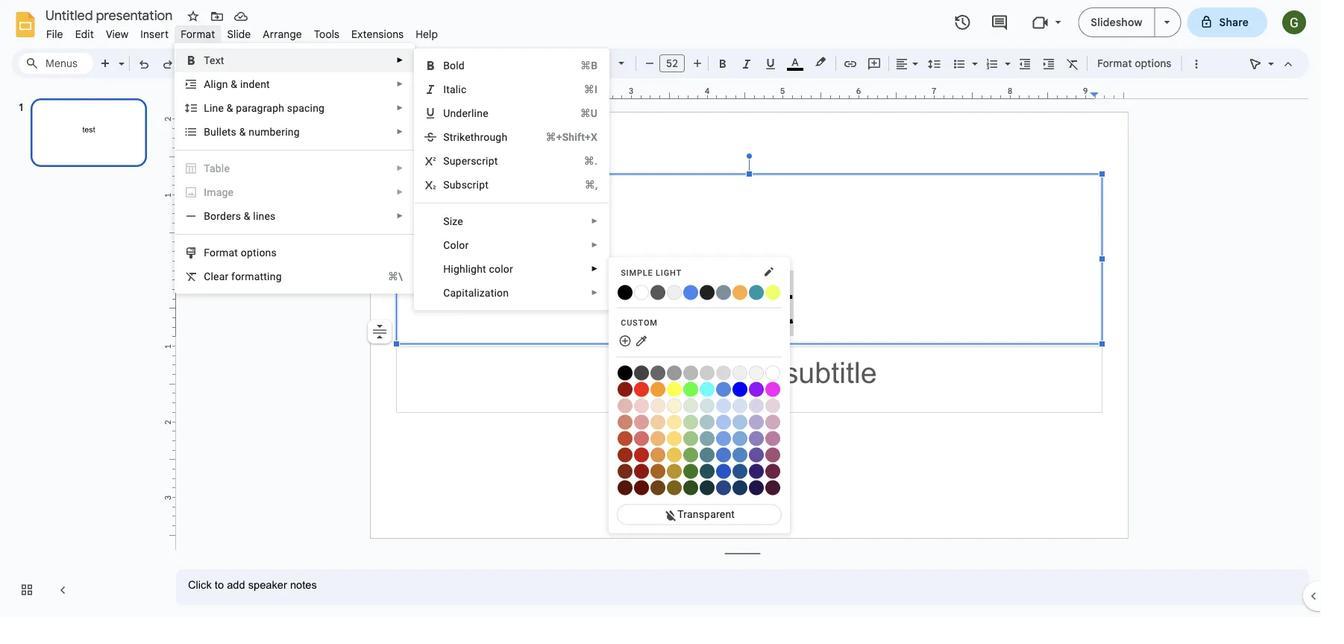Task type: vqa. For each thing, say whether or not it's contained in the screenshot.
Learn more link
no



Task type: locate. For each thing, give the bounding box(es) containing it.
menu bar containing file
[[40, 19, 444, 44]]

application
[[0, 0, 1321, 618]]

dark cyan 3 image
[[700, 481, 715, 496]]

arrange
[[263, 28, 302, 41]]

light cyan 1 image
[[700, 432, 715, 446]]

light green 2 image
[[683, 415, 698, 430]]

slideshow
[[1091, 16, 1143, 29]]

dark blue 2 cell
[[733, 464, 748, 479]]

start slideshow (⌘+enter) image
[[1164, 21, 1170, 24]]

borders
[[204, 210, 241, 222]]

formatting
[[231, 270, 282, 283]]

image m element
[[204, 186, 238, 198]]

stri
[[443, 131, 460, 143]]

format options \ element
[[204, 247, 281, 259]]

edit
[[75, 28, 94, 41]]

0 vertical spatial i
[[443, 83, 446, 95]]

dark green 1 image
[[683, 448, 698, 463]]

options down start slideshow (⌘+enter) image
[[1135, 57, 1172, 70]]

format up lear
[[204, 247, 238, 259]]

bulle t s & numbering
[[204, 126, 300, 138]]

dark magenta 2 cell
[[766, 464, 781, 479]]

light blue 2 cell
[[733, 414, 748, 430]]

old
[[450, 59, 465, 72]]

dark cyan 3 cell
[[700, 480, 716, 496]]

light gray 3 image
[[749, 366, 764, 381]]

8 row from the top
[[618, 447, 781, 463]]

m
[[207, 186, 216, 198]]

color d element
[[443, 239, 473, 251]]

light cyan 1 cell
[[700, 431, 716, 446]]

light cornflower blue 1 cell
[[716, 431, 732, 446]]

light red berry 2 image
[[618, 415, 633, 430]]

light purple 2 image
[[749, 415, 764, 430]]

light green 3 cell
[[683, 398, 699, 414]]

menu item containing i
[[175, 181, 414, 204]]

live pointer settings image
[[1264, 54, 1274, 59]]

dark yellow 1 cell
[[667, 447, 683, 463]]

ethrough
[[465, 131, 508, 143]]

bold b element
[[443, 59, 469, 72]]

1 vertical spatial format options
[[204, 247, 277, 259]]

menu bar
[[40, 19, 444, 44]]

a
[[204, 78, 211, 90]]

dark orange 2 image
[[651, 464, 666, 479]]

menu item inside menu
[[175, 181, 414, 204]]

format inside button
[[1097, 57, 1132, 70]]

format down the star checkbox
[[181, 28, 215, 41]]

light green 1 image
[[683, 432, 698, 446]]

option
[[368, 320, 392, 344]]

tools
[[314, 28, 340, 41]]

dark purple 3 image
[[749, 481, 764, 496]]

light gray 3 cell
[[749, 365, 765, 381]]

light purple 1 image
[[749, 432, 764, 446]]

light blue 1 image
[[733, 432, 748, 446]]

new slide with layout image
[[115, 54, 125, 59]]

indent
[[240, 78, 270, 90]]

format menu item
[[175, 25, 221, 43]]

cornflower blue image
[[716, 382, 731, 397]]

c
[[204, 270, 211, 283]]

ighlight
[[451, 263, 486, 275]]

light red 2 cell
[[634, 414, 650, 430]]

borders & lines
[[204, 210, 276, 222]]

⌘i
[[584, 83, 598, 95]]

line & paragraph spacing image
[[926, 53, 943, 74]]

red berry cell
[[618, 382, 633, 397]]

subscript r element
[[443, 179, 493, 191]]

navigation
[[0, 84, 164, 618]]

capitalization 1 element
[[443, 287, 513, 299]]

9 row from the top
[[618, 464, 781, 479]]

strikethrough k element
[[443, 131, 512, 143]]

0 horizontal spatial format options
[[204, 247, 277, 259]]

dark yellow 2 image
[[667, 464, 682, 479]]

file
[[46, 28, 63, 41]]

dark yellow 3 cell
[[667, 480, 683, 496]]

light red berry 1 image
[[618, 432, 633, 446]]

dark cyan 1 cell
[[700, 447, 716, 463]]

navigation inside application
[[0, 84, 164, 618]]

light cyan 3 cell
[[700, 398, 716, 414]]

dark cyan 2 image
[[700, 464, 715, 479]]

dark purple 3 cell
[[749, 480, 765, 496]]

1 horizontal spatial i
[[443, 83, 446, 95]]

& right ine
[[227, 102, 233, 114]]

format up right margin image
[[1097, 57, 1132, 70]]

help menu item
[[410, 25, 444, 43]]

theme color #eeff41, close to dark yellow 1 cell
[[766, 285, 781, 300]]

insert menu item
[[135, 25, 175, 43]]

edit menu item
[[69, 25, 100, 43]]

theme color #4285f4, close to cornflower blue cell
[[683, 285, 699, 300]]

1 vertical spatial format
[[1097, 57, 1132, 70]]

view menu item
[[100, 25, 135, 43]]

mode and view toolbar
[[1244, 48, 1300, 78]]

theme color #ffab40, close to dark yellow 1 image
[[733, 285, 748, 300]]

dark green 3 image
[[683, 481, 698, 496]]

& right lign
[[231, 78, 237, 90]]

dark gray 4 image
[[634, 366, 649, 381]]

table 2 element
[[204, 162, 234, 175]]

dark green 1 cell
[[683, 447, 699, 463]]

dark gray 1 image
[[683, 366, 698, 381]]

green image
[[683, 382, 698, 397]]

dark cornflower blue 1 cell
[[716, 447, 732, 463]]

format options up c lear formatting
[[204, 247, 277, 259]]

light cyan 2 cell
[[700, 414, 716, 430]]

light yellow 2 image
[[667, 415, 682, 430]]

light red berry 3 cell
[[618, 398, 633, 414]]

i talic
[[443, 83, 467, 95]]

1 vertical spatial i
[[204, 186, 207, 198]]

theme color #eeff41, close to dark yellow 1 image
[[766, 285, 780, 300]]

i down the b
[[443, 83, 446, 95]]

light gray 1 image
[[716, 366, 731, 381]]

blue cell
[[733, 382, 748, 397]]

light green 2 cell
[[683, 414, 699, 430]]

options up 'formatting'
[[241, 247, 277, 259]]

theme color #eeeeee, close to light gray 2 cell
[[667, 285, 683, 300]]

1 horizontal spatial format options
[[1097, 57, 1172, 70]]

l
[[204, 102, 210, 114]]

⌘u
[[580, 107, 598, 119]]

& left the lines
[[244, 210, 250, 222]]

tools menu item
[[308, 25, 345, 43]]

theme color #ffab40, close to dark yellow 1 cell
[[733, 285, 748, 300]]

color
[[489, 263, 513, 275]]

dark yellow 3 image
[[667, 481, 682, 496]]

menu
[[175, 43, 415, 294], [414, 48, 610, 310]]

white image
[[766, 366, 780, 381]]

0 vertical spatial options
[[1135, 57, 1172, 70]]

format options button
[[1091, 52, 1178, 75]]

dark red berry 3 image
[[618, 481, 633, 496]]

t
[[227, 126, 231, 138]]

lear
[[211, 270, 229, 283]]

bulle
[[204, 126, 227, 138]]

text color image
[[787, 53, 803, 71]]

light red 3 image
[[634, 399, 649, 414]]

bulleted list menu image
[[968, 54, 978, 59]]

0 horizontal spatial options
[[241, 247, 277, 259]]

menu containing text
[[175, 43, 415, 294]]

dark red berry 2 cell
[[618, 464, 633, 479]]

dark gray 3 cell
[[651, 365, 666, 381]]

1 vertical spatial options
[[241, 247, 277, 259]]

light red berry 1 cell
[[618, 431, 633, 446]]

2 row from the top
[[618, 285, 781, 300]]

theme color #eeeeee, close to light gray 2 image
[[667, 285, 682, 300]]

dark orange 3 image
[[651, 481, 666, 496]]

cyan image
[[700, 382, 715, 397]]

lines
[[253, 210, 276, 222]]

magenta image
[[766, 382, 780, 397]]

0 vertical spatial format
[[181, 28, 215, 41]]

i
[[443, 83, 446, 95], [204, 186, 207, 198]]

magenta cell
[[766, 382, 781, 397]]

slide
[[227, 28, 251, 41]]

main toolbar
[[93, 0, 1208, 579]]

theme color #78909c, close to light cyan 1 image
[[716, 285, 731, 300]]

menu bar inside menu bar banner
[[40, 19, 444, 44]]

subsc
[[443, 179, 473, 191]]

custom
[[621, 319, 658, 328]]

table
[[204, 162, 230, 175]]

spacing
[[287, 102, 325, 114]]

simple light
[[621, 269, 682, 278]]

0 horizontal spatial i
[[204, 186, 207, 198]]

dark purple 2 image
[[749, 464, 764, 479]]

cornflower blue cell
[[716, 382, 732, 397]]

theme color #78909c, close to light cyan 1 cell
[[716, 285, 732, 300]]

dark purple 1 cell
[[749, 447, 765, 463]]

1 horizontal spatial options
[[1135, 57, 1172, 70]]

s uperscript
[[443, 155, 498, 167]]

l ine & paragraph spacing
[[204, 102, 325, 114]]

dark blue 2 image
[[733, 464, 748, 479]]

5 row from the top
[[618, 398, 781, 414]]

talic
[[446, 83, 467, 95]]

highlight color image
[[812, 53, 829, 71]]

format
[[181, 28, 215, 41], [1097, 57, 1132, 70], [204, 247, 238, 259]]

⌘backslash element
[[370, 269, 403, 284]]

⌘+shift+x element
[[528, 130, 598, 145]]

dark red 1 image
[[634, 448, 649, 463]]

nderline
[[450, 107, 488, 119]]

options
[[1135, 57, 1172, 70], [241, 247, 277, 259]]

light gray 2 cell
[[733, 365, 748, 381]]

theme color #0097a7, close to dark blue 15 cell
[[749, 285, 765, 300]]

size
[[443, 215, 463, 228]]

dark purple 2 cell
[[749, 464, 765, 479]]

light cornflower blue 1 image
[[716, 432, 731, 446]]

i left age
[[204, 186, 207, 198]]

format options up right margin image
[[1097, 57, 1172, 70]]

1 row from the top
[[618, 0, 697, 618]]

2 vertical spatial format
[[204, 247, 238, 259]]

dark red berry 1 cell
[[618, 447, 633, 463]]

►
[[396, 56, 404, 65], [396, 80, 404, 88], [396, 104, 404, 112], [396, 128, 404, 136], [396, 164, 404, 173], [396, 188, 404, 197], [396, 212, 404, 220], [591, 217, 598, 226], [591, 241, 598, 250], [591, 265, 598, 273], [591, 289, 598, 297]]

theme color white image
[[634, 285, 649, 300]]

cyan cell
[[700, 382, 716, 397]]

&
[[231, 78, 237, 90], [227, 102, 233, 114], [239, 126, 246, 138], [244, 210, 250, 222]]

format options
[[1097, 57, 1172, 70], [204, 247, 277, 259]]

clear formatting c element
[[204, 270, 286, 283]]

menu item
[[175, 181, 414, 204]]

light red 3 cell
[[634, 398, 650, 414]]

share
[[1219, 16, 1249, 29]]

dark purple 1 image
[[749, 448, 764, 463]]

& right s
[[239, 126, 246, 138]]

light red 1 image
[[634, 432, 649, 446]]

0 vertical spatial format options
[[1097, 57, 1172, 70]]

light blue 2 image
[[733, 415, 748, 430]]

i for talic
[[443, 83, 446, 95]]



Task type: describe. For each thing, give the bounding box(es) containing it.
application containing slideshow
[[0, 0, 1321, 618]]

transparent button
[[617, 505, 782, 526]]

s
[[231, 126, 236, 138]]

3 row from the top
[[618, 365, 781, 381]]

⌘b element
[[562, 58, 598, 73]]

share button
[[1187, 7, 1267, 37]]

h
[[443, 263, 451, 275]]

light purple 1 cell
[[749, 431, 765, 446]]

dark blue 3 image
[[733, 481, 748, 496]]

light cornflower blue 2 image
[[716, 415, 731, 430]]

⌘,
[[585, 179, 598, 191]]

dark orange 3 cell
[[651, 480, 666, 496]]

dark red 2 image
[[634, 464, 649, 479]]

u
[[443, 107, 450, 119]]

dark green 2 image
[[683, 464, 698, 479]]

dark blue 1 image
[[733, 448, 748, 463]]

light orange 1 image
[[651, 432, 666, 446]]

light gray 2 image
[[733, 366, 748, 381]]

dark green 3 cell
[[683, 480, 699, 496]]

slide menu item
[[221, 25, 257, 43]]

i m age
[[204, 186, 234, 198]]

dark cyan 2 cell
[[700, 464, 716, 479]]

light yellow 3 cell
[[667, 398, 683, 414]]

light purple 3 image
[[749, 399, 764, 414]]

7 row from the top
[[618, 431, 781, 446]]

subsc r ipt
[[443, 179, 489, 191]]

⌘i element
[[566, 82, 598, 97]]

dark gray 4 cell
[[634, 365, 650, 381]]

format options inside menu
[[204, 247, 277, 259]]

simple
[[621, 269, 653, 278]]

dark blue 1 cell
[[733, 447, 748, 463]]

green cell
[[683, 382, 699, 397]]

dark yellow 2 cell
[[667, 464, 683, 479]]

dark red 1 cell
[[634, 447, 650, 463]]

transparent menu
[[609, 0, 790, 618]]

custom button
[[617, 314, 782, 332]]

borders & lines q element
[[204, 210, 280, 222]]

italic i element
[[443, 83, 471, 95]]

⌘b
[[580, 59, 598, 72]]

format inside menu item
[[181, 28, 215, 41]]

light red 1 cell
[[634, 431, 650, 446]]

light magenta 2 cell
[[766, 414, 781, 430]]

light magenta 3 cell
[[766, 398, 781, 414]]

⌘+shift+x
[[546, 131, 598, 143]]

► inside "table" 'menu item'
[[396, 164, 404, 173]]

black image
[[618, 366, 633, 381]]

right margin image
[[1091, 87, 1128, 98]]

extensions
[[351, 28, 404, 41]]

light yellow 1 cell
[[667, 431, 683, 446]]

Font size text field
[[660, 54, 684, 72]]

dark cornflower blue 2 cell
[[716, 464, 732, 479]]

slideshow button
[[1078, 7, 1155, 37]]

light red 2 image
[[634, 415, 649, 430]]

underline u element
[[443, 107, 493, 119]]

age
[[216, 186, 234, 198]]

light blue 3 cell
[[733, 398, 748, 414]]

dark gray 2 image
[[667, 366, 682, 381]]

help
[[416, 28, 438, 41]]

theme color #0097a7, close to dark blue 15 image
[[749, 285, 764, 300]]

uperscript
[[450, 155, 498, 167]]

blue image
[[733, 382, 748, 397]]

theme color #212121, close to dark gray 30 image
[[700, 285, 715, 300]]

dark red 3 image
[[634, 481, 649, 496]]

c lear formatting
[[204, 270, 282, 283]]

file menu item
[[40, 25, 69, 43]]

theme color #595959, close to dark gray 3 image
[[651, 285, 666, 300]]

light orange 2 image
[[651, 415, 666, 430]]

b old
[[443, 59, 465, 72]]

dark magenta 1 cell
[[766, 447, 781, 463]]

insert
[[140, 28, 169, 41]]

options inside menu
[[241, 247, 277, 259]]

superscript s element
[[443, 155, 502, 167]]

numbering
[[249, 126, 300, 138]]

yellow image
[[667, 382, 682, 397]]

dark magenta 2 image
[[766, 464, 780, 479]]

red cell
[[634, 382, 650, 397]]

light orange 1 cell
[[651, 431, 666, 446]]

⌘period element
[[566, 154, 598, 169]]

light red berry 2 cell
[[618, 414, 633, 430]]

theme color black image
[[618, 285, 633, 300]]

light orange 3 image
[[651, 399, 666, 414]]

6 row from the top
[[618, 414, 781, 430]]

text
[[204, 54, 224, 66]]

light gray 1 cell
[[716, 365, 732, 381]]

theme color #4285f4, close to cornflower blue image
[[683, 285, 698, 300]]

gray image
[[700, 366, 715, 381]]

light orange 2 cell
[[651, 414, 666, 430]]

stri k ethrough
[[443, 131, 508, 143]]

dark gray 3 image
[[651, 366, 666, 381]]

purple image
[[749, 382, 764, 397]]

dark cornflower blue 1 image
[[716, 448, 731, 463]]

k
[[460, 131, 465, 143]]

dark orange 1 image
[[651, 448, 666, 463]]

light green 3 image
[[683, 399, 698, 414]]

light cornflower blue 3 image
[[716, 399, 731, 414]]

i for m
[[204, 186, 207, 198]]

Rename text field
[[40, 6, 181, 24]]

light purple 2 cell
[[749, 414, 765, 430]]

light cornflower blue 2 cell
[[716, 414, 732, 430]]

extensions menu item
[[345, 25, 410, 43]]

shrink text on overflow image
[[369, 322, 390, 342]]

bullets & numbering t element
[[204, 126, 304, 138]]

dark orange 2 cell
[[651, 464, 666, 479]]

Font size field
[[659, 54, 691, 76]]

menu bar banner
[[0, 0, 1321, 618]]

size o element
[[443, 215, 468, 228]]

h ighlight color
[[443, 263, 513, 275]]

dark green 2 cell
[[683, 464, 699, 479]]

dark red berry 2 image
[[618, 464, 633, 479]]

menu containing b
[[414, 48, 610, 310]]

4 row from the top
[[618, 382, 781, 397]]

paragraph
[[236, 102, 284, 114]]

r
[[473, 179, 476, 191]]

align & indent a element
[[204, 78, 274, 90]]

view
[[106, 28, 129, 41]]

dark red berry 1 image
[[618, 448, 633, 463]]

theme color #212121, close to dark gray 30 cell
[[700, 285, 716, 300]]

dark cornflower blue 3 cell
[[716, 480, 732, 496]]

a lign & indent
[[204, 78, 270, 90]]

orange cell
[[651, 382, 666, 397]]

light magenta 1 cell
[[766, 431, 781, 446]]

orange image
[[651, 382, 666, 397]]

dark orange 1 cell
[[651, 447, 666, 463]]

dark cornflower blue 3 image
[[716, 481, 731, 496]]

⌘u element
[[562, 106, 598, 121]]

line & paragraph spacing l element
[[204, 102, 329, 114]]

table menu item
[[175, 157, 414, 181]]

s
[[443, 155, 450, 167]]

dark cyan 1 image
[[700, 448, 715, 463]]

dark magenta 3 image
[[766, 481, 780, 496]]

transparent
[[678, 509, 735, 521]]

light
[[656, 269, 682, 278]]

light cyan 3 image
[[700, 399, 715, 414]]

light yellow 2 cell
[[667, 414, 683, 430]]

⌘.
[[584, 155, 598, 167]]

light orange 3 cell
[[651, 398, 666, 414]]

light magenta 2 image
[[766, 415, 780, 430]]

Menus field
[[19, 53, 93, 74]]

10 row from the top
[[618, 480, 781, 496]]

u nderline
[[443, 107, 488, 119]]

ipt
[[476, 179, 489, 191]]

yellow cell
[[667, 382, 683, 397]]

light cornflower blue 3 cell
[[716, 398, 732, 414]]

options inside button
[[1135, 57, 1172, 70]]

dark red 3 cell
[[634, 480, 650, 496]]

light magenta 1 image
[[766, 432, 780, 446]]

light yellow 1 image
[[667, 432, 682, 446]]

dark magenta 1 image
[[766, 448, 780, 463]]

highlight color h element
[[443, 263, 518, 275]]

light magenta 3 image
[[766, 399, 780, 414]]

light yellow 3 image
[[667, 399, 682, 414]]

light green 1 cell
[[683, 431, 699, 446]]

format options inside button
[[1097, 57, 1172, 70]]

red berry image
[[618, 382, 633, 397]]

format inside menu
[[204, 247, 238, 259]]

light cyan 2 image
[[700, 415, 715, 430]]

numbered list menu image
[[1001, 54, 1011, 59]]

text s element
[[204, 54, 229, 66]]

light blue 1 cell
[[733, 431, 748, 446]]

dark cornflower blue 2 image
[[716, 464, 731, 479]]

b
[[443, 59, 450, 72]]

light purple 3 cell
[[749, 398, 765, 414]]

dark gray 1 cell
[[683, 365, 699, 381]]

arrange menu item
[[257, 25, 308, 43]]

color
[[443, 239, 469, 251]]

option inside application
[[368, 320, 392, 344]]

capitalization
[[443, 287, 509, 299]]

black cell
[[618, 365, 633, 381]]

dark yellow 1 image
[[667, 448, 682, 463]]

red image
[[634, 382, 649, 397]]

light blue 3 image
[[733, 399, 748, 414]]

dark magenta 3 cell
[[766, 480, 781, 496]]

purple cell
[[749, 382, 765, 397]]

⌘\
[[388, 270, 403, 283]]

lign
[[211, 78, 228, 90]]

ine
[[210, 102, 224, 114]]

Star checkbox
[[183, 6, 204, 27]]

light red berry 3 image
[[618, 399, 633, 414]]



